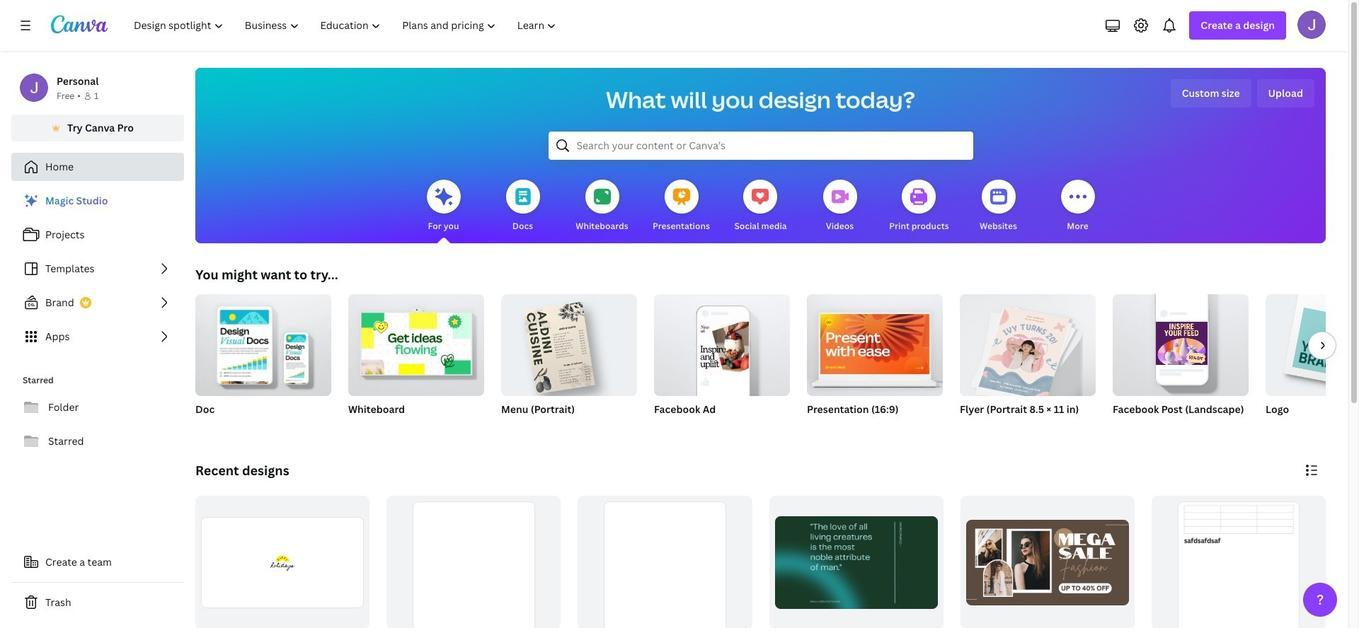 Task type: locate. For each thing, give the bounding box(es) containing it.
None search field
[[548, 132, 973, 160]]

list
[[11, 187, 184, 351]]

Search search field
[[577, 132, 945, 159]]

jacob simon image
[[1298, 11, 1326, 39]]

group
[[195, 289, 331, 435], [195, 289, 331, 396], [348, 289, 484, 435], [348, 289, 484, 396], [501, 289, 637, 435], [501, 289, 637, 396], [654, 289, 790, 435], [654, 289, 790, 396], [807, 289, 943, 435], [807, 289, 943, 396], [960, 295, 1096, 435], [960, 295, 1096, 401], [1113, 295, 1249, 435], [1266, 295, 1359, 435], [195, 496, 370, 629], [387, 496, 561, 629], [578, 496, 752, 629], [769, 496, 943, 629]]

top level navigation element
[[125, 11, 569, 40]]



Task type: vqa. For each thing, say whether or not it's contained in the screenshot.
Top Level Navigation Element
yes



